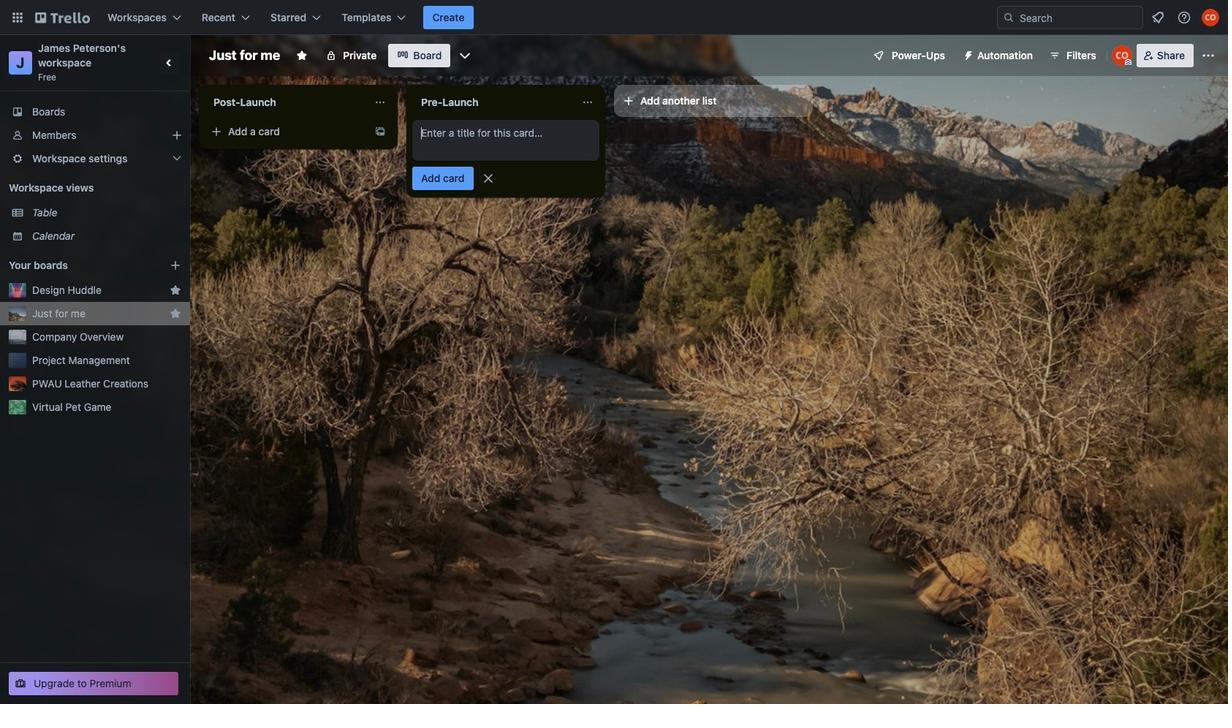 Task type: locate. For each thing, give the bounding box(es) containing it.
star or unstar board image
[[296, 50, 308, 61]]

add board image
[[170, 260, 181, 271]]

your boards with 6 items element
[[9, 257, 148, 274]]

primary element
[[0, 0, 1229, 35]]

christina overa (christinaovera) image down search field
[[1112, 45, 1133, 66]]

1 vertical spatial starred icon image
[[170, 308, 181, 320]]

starred icon image
[[170, 285, 181, 296], [170, 308, 181, 320]]

0 vertical spatial starred icon image
[[170, 285, 181, 296]]

1 vertical spatial christina overa (christinaovera) image
[[1112, 45, 1133, 66]]

1 horizontal spatial christina overa (christinaovera) image
[[1203, 9, 1220, 26]]

None text field
[[205, 91, 369, 114], [413, 91, 576, 114], [205, 91, 369, 114], [413, 91, 576, 114]]

sm image
[[958, 44, 978, 64]]

0 vertical spatial christina overa (christinaovera) image
[[1203, 9, 1220, 26]]

workspace navigation collapse icon image
[[159, 53, 180, 73]]

christina overa (christinaovera) image right open information menu icon
[[1203, 9, 1220, 26]]

show menu image
[[1202, 48, 1216, 63]]

search image
[[1004, 12, 1015, 23]]

christina overa (christinaovera) image
[[1203, 9, 1220, 26], [1112, 45, 1133, 66]]

0 horizontal spatial christina overa (christinaovera) image
[[1112, 45, 1133, 66]]



Task type: describe. For each thing, give the bounding box(es) containing it.
this member is an admin of this board. image
[[1126, 59, 1132, 66]]

christina overa (christinaovera) image inside primary element
[[1203, 9, 1220, 26]]

Board name text field
[[202, 44, 288, 67]]

cancel image
[[481, 171, 496, 186]]

Enter a title for this card… text field
[[413, 120, 600, 161]]

open information menu image
[[1178, 10, 1192, 25]]

Search field
[[1015, 7, 1143, 28]]

back to home image
[[35, 6, 90, 29]]

0 notifications image
[[1150, 9, 1167, 26]]

create from template… image
[[375, 126, 386, 138]]

2 starred icon image from the top
[[170, 308, 181, 320]]

1 starred icon image from the top
[[170, 285, 181, 296]]

customize views image
[[458, 48, 473, 63]]



Task type: vqa. For each thing, say whether or not it's contained in the screenshot.
right Blue
no



